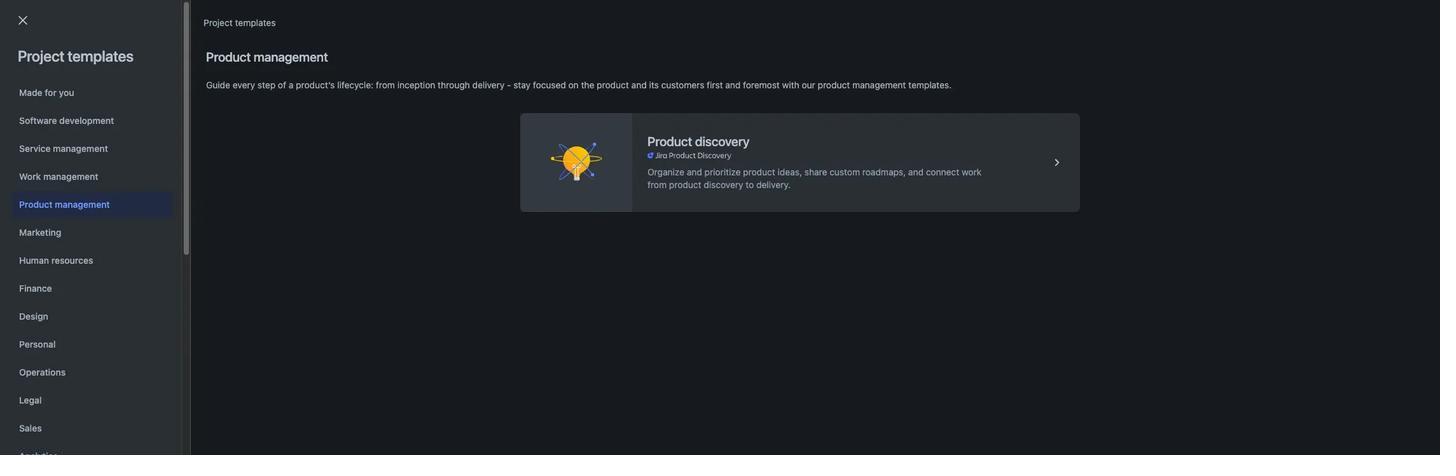 Task type: locate. For each thing, give the bounding box(es) containing it.
0 vertical spatial project
[[204, 17, 233, 28]]

management down my
[[55, 199, 110, 210]]

2 software from the top
[[609, 215, 645, 226]]

legal button
[[11, 388, 172, 413]]

0 vertical spatial product management
[[206, 50, 328, 64]]

work management button
[[11, 164, 172, 190]]

product management button
[[11, 192, 172, 218]]

templates.
[[908, 80, 952, 90]]

to inside go to market sample link
[[105, 154, 113, 165]]

discovery inside the organize and prioritize product ideas, share custom roadmaps, and connect work from product discovery to delivery.
[[704, 179, 743, 190]]

management for service management button
[[53, 143, 108, 154]]

0 vertical spatial templates
[[235, 17, 276, 28]]

1 team- from the top
[[542, 155, 569, 165]]

1 vertical spatial templates
[[68, 47, 134, 65]]

0 horizontal spatial product
[[19, 199, 52, 210]]

1 vertical spatial discovery
[[704, 179, 743, 190]]

my kanban project link
[[70, 183, 366, 198]]

and left prioritize
[[687, 167, 702, 177]]

from right lifecycle:
[[376, 80, 395, 90]]

every
[[233, 80, 255, 90]]

1
[[53, 257, 58, 268]]

2 vertical spatial managed
[[569, 215, 607, 226]]

3 team- from the top
[[542, 215, 569, 226]]

design button
[[11, 304, 172, 330]]

1 horizontal spatial product management
[[206, 50, 328, 64]]

management
[[254, 50, 328, 64], [852, 80, 906, 90], [53, 143, 108, 154], [43, 171, 98, 182], [55, 199, 110, 210]]

product up "organize"
[[648, 134, 692, 149]]

1 team-managed software from the top
[[542, 185, 645, 196]]

0 vertical spatial team-
[[542, 155, 569, 165]]

product management up step
[[206, 50, 328, 64]]

product discovery image
[[1050, 155, 1065, 170]]

0 vertical spatial discovery
[[695, 134, 750, 149]]

0 horizontal spatial to
[[105, 154, 113, 165]]

1 vertical spatial product management
[[19, 199, 110, 210]]

2 vertical spatial project
[[139, 184, 168, 195]]

work
[[19, 171, 41, 182]]

management up a
[[254, 50, 328, 64]]

product discovery
[[648, 134, 750, 149]]

discovery down prioritize
[[704, 179, 743, 190]]

sales button
[[11, 416, 172, 441]]

0 vertical spatial product
[[206, 50, 251, 64]]

connect
[[926, 167, 959, 177]]

team-
[[542, 155, 569, 165], [542, 185, 569, 196], [542, 215, 569, 226]]

human resources
[[19, 255, 93, 266]]

0 vertical spatial to
[[105, 154, 113, 165]]

from
[[376, 80, 395, 90], [648, 179, 667, 190]]

previous image
[[28, 255, 43, 270]]

development
[[59, 115, 114, 126]]

product up guide
[[206, 50, 251, 64]]

0 vertical spatial team-managed software
[[542, 185, 645, 196]]

made for you button
[[11, 80, 172, 106]]

1 vertical spatial project
[[18, 47, 64, 65]]

templates
[[235, 17, 276, 28], [68, 47, 134, 65]]

1 horizontal spatial from
[[648, 179, 667, 190]]

banner
[[0, 0, 1440, 36]]

star go to market sample image
[[38, 153, 53, 168]]

from down "organize"
[[648, 179, 667, 190]]

2 horizontal spatial project
[[204, 17, 233, 28]]

and
[[631, 80, 647, 90], [725, 80, 741, 90], [687, 167, 702, 177], [908, 167, 924, 177]]

0 horizontal spatial project templates
[[18, 47, 134, 65]]

to right go
[[105, 154, 113, 165]]

made for you
[[19, 87, 74, 98]]

1 button
[[46, 253, 65, 273]]

personal button
[[11, 332, 172, 358]]

projects
[[25, 52, 79, 70]]

2 horizontal spatial product
[[648, 134, 692, 149]]

next image
[[68, 255, 83, 270]]

1 vertical spatial team-managed software
[[542, 215, 645, 226]]

product down star my kanban project image
[[19, 199, 52, 210]]

human
[[19, 255, 49, 266]]

service
[[19, 143, 51, 154]]

1 vertical spatial to
[[746, 179, 754, 190]]

management down name
[[53, 143, 108, 154]]

1 managed from the top
[[569, 155, 607, 165]]

0 horizontal spatial project
[[18, 47, 64, 65]]

project-1374
[[90, 215, 143, 225]]

0 vertical spatial from
[[376, 80, 395, 90]]

1 vertical spatial from
[[648, 179, 667, 190]]

None text field
[[27, 90, 151, 108]]

work management
[[19, 171, 98, 182]]

0 horizontal spatial product management
[[19, 199, 110, 210]]

project templates up every
[[204, 17, 276, 28]]

software development button
[[11, 108, 172, 134]]

software for project-1374
[[609, 215, 645, 226]]

2 team- from the top
[[542, 185, 569, 196]]

project-
[[90, 215, 124, 225]]

to left 'delivery.'
[[746, 179, 754, 190]]

custom
[[830, 167, 860, 177]]

discovery
[[695, 134, 750, 149], [704, 179, 743, 190]]

to
[[105, 154, 113, 165], [746, 179, 754, 190]]

1 horizontal spatial to
[[746, 179, 754, 190]]

1 vertical spatial software
[[609, 215, 645, 226]]

you
[[59, 87, 74, 98]]

1 horizontal spatial templates
[[235, 17, 276, 28]]

project up 'made for you'
[[18, 47, 64, 65]]

0 vertical spatial software
[[609, 185, 645, 196]]

managed for project
[[569, 185, 607, 196]]

go to market sample link
[[70, 153, 366, 168]]

2 team-managed software from the top
[[542, 215, 645, 226]]

prioritize
[[705, 167, 741, 177]]

to inside the organize and prioritize product ideas, share custom roadmaps, and connect work from product discovery to delivery.
[[746, 179, 754, 190]]

first
[[707, 80, 723, 90]]

1 vertical spatial managed
[[569, 185, 607, 196]]

jira product discovery image
[[648, 151, 732, 161], [648, 151, 732, 161]]

project templates
[[204, 17, 276, 28], [18, 47, 134, 65]]

project templates up you
[[18, 47, 134, 65]]

1 horizontal spatial product
[[206, 50, 251, 64]]

2 vertical spatial product
[[19, 199, 52, 210]]

delivery.
[[756, 179, 791, 190]]

managed
[[569, 155, 607, 165], [569, 185, 607, 196], [569, 215, 607, 226]]

service management button
[[11, 136, 172, 162]]

2 managed from the top
[[569, 185, 607, 196]]

0 horizontal spatial templates
[[68, 47, 134, 65]]

1 horizontal spatial project templates
[[204, 17, 276, 28]]

work
[[962, 167, 982, 177]]

0 horizontal spatial from
[[376, 80, 395, 90]]

primary element
[[8, 0, 1199, 35]]

project templates link
[[204, 15, 276, 31]]

team-managed software for my kanban project
[[542, 185, 645, 196]]

templates up step
[[235, 17, 276, 28]]

0 vertical spatial managed
[[569, 155, 607, 165]]

product
[[597, 80, 629, 90], [818, 80, 850, 90], [743, 167, 775, 177], [669, 179, 701, 190]]

project down sample
[[139, 184, 168, 195]]

team- for market
[[542, 155, 569, 165]]

management down service management
[[43, 171, 98, 182]]

software
[[609, 185, 645, 196], [609, 215, 645, 226]]

all jira products
[[184, 94, 251, 104]]

discovery up prioritize
[[695, 134, 750, 149]]

project
[[204, 17, 233, 28], [18, 47, 64, 65], [139, 184, 168, 195]]

1 software from the top
[[609, 185, 645, 196]]

product inside button
[[19, 199, 52, 210]]

team-managed business
[[542, 155, 646, 165]]

star project-1374 image
[[38, 213, 53, 229]]

name button
[[65, 126, 112, 141]]

1 horizontal spatial project
[[139, 184, 168, 195]]

product down "organize"
[[669, 179, 701, 190]]

design
[[19, 311, 48, 322]]

project up guide
[[204, 17, 233, 28]]

product management down star my kanban project image
[[19, 199, 110, 210]]

templates up made for you button
[[68, 47, 134, 65]]

team-managed software
[[542, 185, 645, 196], [542, 215, 645, 226]]

lead button
[[815, 126, 856, 141]]

Search field
[[1199, 7, 1326, 28]]

team-managed software for project-1374
[[542, 215, 645, 226]]

software development
[[19, 115, 114, 126]]

2 vertical spatial team-
[[542, 215, 569, 226]]

1 vertical spatial team-
[[542, 185, 569, 196]]

software for my kanban project
[[609, 185, 645, 196]]

stay
[[514, 80, 531, 90]]

step
[[258, 80, 276, 90]]

product
[[206, 50, 251, 64], [648, 134, 692, 149], [19, 199, 52, 210]]

product management
[[206, 50, 328, 64], [19, 199, 110, 210]]



Task type: vqa. For each thing, say whether or not it's contained in the screenshot.
Organize and prioritize product ideas, share custom roadmaps, and connect work from product discovery to delivery.
yes



Task type: describe. For each thing, give the bounding box(es) containing it.
project-1374 link
[[70, 213, 366, 229]]

0 vertical spatial project templates
[[204, 17, 276, 28]]

ideas,
[[778, 167, 802, 177]]

my kanban project
[[90, 184, 168, 195]]

product right the
[[597, 80, 629, 90]]

guide
[[206, 80, 230, 90]]

jira
[[197, 94, 212, 104]]

products
[[214, 94, 251, 104]]

its
[[649, 80, 659, 90]]

guide every step of a product's lifecycle: from inception through delivery - stay focused on the product and its customers first and foremost with our product management templates.
[[206, 80, 952, 90]]

management for 'product management' button
[[55, 199, 110, 210]]

lifecycle:
[[337, 80, 373, 90]]

product up 'delivery.'
[[743, 167, 775, 177]]

operations button
[[11, 360, 172, 386]]

delivery
[[472, 80, 505, 90]]

with
[[782, 80, 799, 90]]

from inside the organize and prioritize product ideas, share custom roadmaps, and connect work from product discovery to delivery.
[[648, 179, 667, 190]]

on
[[568, 80, 579, 90]]

1374
[[124, 215, 143, 225]]

star my kanban project image
[[38, 183, 53, 198]]

the
[[581, 80, 594, 90]]

and right first
[[725, 80, 741, 90]]

market
[[115, 154, 144, 165]]

type
[[542, 128, 563, 139]]

through
[[438, 80, 470, 90]]

go to market sample
[[90, 154, 176, 165]]

product management inside 'product management' button
[[19, 199, 110, 210]]

-
[[507, 80, 511, 90]]

managed for market
[[569, 155, 607, 165]]

all
[[184, 94, 195, 104]]

kanban
[[105, 184, 136, 195]]

1 vertical spatial project templates
[[18, 47, 134, 65]]

of
[[278, 80, 286, 90]]

management for 'work management' button
[[43, 171, 98, 182]]

resources
[[51, 255, 93, 266]]

operations
[[19, 367, 66, 378]]

sample
[[146, 154, 176, 165]]

business
[[609, 155, 646, 165]]

share
[[805, 167, 827, 177]]

personal
[[19, 339, 56, 350]]

human resources button
[[11, 248, 172, 274]]

management left templates.
[[852, 80, 906, 90]]

1 vertical spatial product
[[648, 134, 692, 149]]

templates inside project templates link
[[235, 17, 276, 28]]

3 managed from the top
[[569, 215, 607, 226]]

legal
[[19, 395, 42, 406]]

organize and prioritize product ideas, share custom roadmaps, and connect work from product discovery to delivery.
[[648, 167, 982, 190]]

for
[[45, 87, 57, 98]]

sales
[[19, 423, 42, 434]]

marketing button
[[11, 220, 172, 246]]

product right our
[[818, 80, 850, 90]]

and left its
[[631, 80, 647, 90]]

software
[[19, 115, 57, 126]]

foremost
[[743, 80, 780, 90]]

my
[[90, 184, 103, 195]]

finance button
[[11, 276, 172, 302]]

roadmaps,
[[862, 167, 906, 177]]

product's
[[296, 80, 335, 90]]

a
[[289, 80, 293, 90]]

marketing
[[19, 227, 61, 238]]

go
[[90, 154, 102, 165]]

lead
[[820, 128, 841, 139]]

service management
[[19, 143, 108, 154]]

inception
[[397, 80, 435, 90]]

made
[[19, 87, 42, 98]]

and left connect
[[908, 167, 924, 177]]

back to projects image
[[15, 13, 31, 28]]

organize
[[648, 167, 684, 177]]

our
[[802, 80, 815, 90]]

name
[[70, 128, 95, 139]]

team- for project
[[542, 185, 569, 196]]

customers
[[661, 80, 704, 90]]

finance
[[19, 283, 52, 294]]

focused
[[533, 80, 566, 90]]



